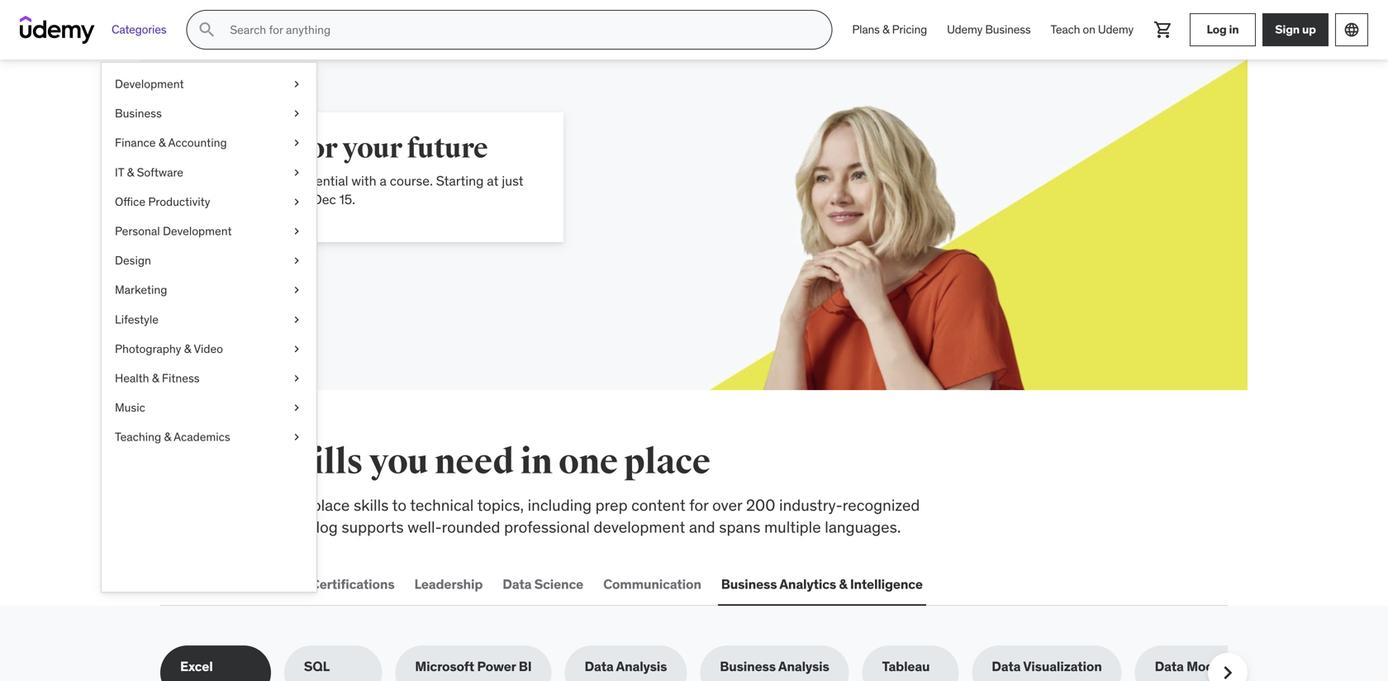 Task type: describe. For each thing, give the bounding box(es) containing it.
office
[[115, 194, 146, 209]]

expand
[[220, 172, 264, 189]]

sign up
[[1276, 22, 1317, 37]]

udemy inside udemy business link
[[947, 22, 983, 37]]

1 horizontal spatial in
[[1230, 22, 1240, 37]]

certifications
[[311, 576, 395, 593]]

plans & pricing link
[[843, 10, 937, 50]]

prep
[[596, 495, 628, 515]]

professional
[[504, 517, 590, 537]]

analytics
[[780, 576, 837, 593]]

0 horizontal spatial in
[[520, 441, 553, 484]]

data for data analysis
[[585, 658, 614, 675]]

for inside skills for your future expand your potential with a course. starting at just $12.99 through dec 15.
[[299, 131, 338, 166]]

spans
[[719, 517, 761, 537]]

pricing
[[892, 22, 928, 37]]

web
[[164, 576, 192, 593]]

and
[[689, 517, 716, 537]]

need
[[435, 441, 514, 484]]

data modeling
[[1155, 658, 1245, 675]]

business analytics & intelligence
[[721, 576, 923, 593]]

all the skills you need in one place
[[160, 441, 711, 484]]

covering critical workplace skills to technical topics, including prep content for over 200 industry-recognized certifications, our catalog supports well-rounded professional development and spans multiple languages.
[[160, 495, 920, 537]]

technical
[[410, 495, 474, 515]]

choose a language image
[[1344, 21, 1361, 38]]

plans & pricing
[[853, 22, 928, 37]]

future
[[407, 131, 488, 166]]

xsmall image for music
[[290, 400, 303, 416]]

modeling
[[1187, 658, 1245, 675]]

& for video
[[184, 341, 191, 356]]

all
[[160, 441, 209, 484]]

office productivity link
[[102, 187, 317, 217]]

teaching
[[115, 430, 161, 444]]

critical
[[227, 495, 274, 515]]

photography
[[115, 341, 181, 356]]

topic filters element
[[160, 646, 1265, 681]]

design
[[115, 253, 151, 268]]

development for web
[[194, 576, 277, 593]]

marketing
[[115, 282, 167, 297]]

analysis for business analysis
[[779, 658, 830, 675]]

teach on udemy
[[1051, 22, 1134, 37]]

teach on udemy link
[[1041, 10, 1144, 50]]

intelligence
[[851, 576, 923, 593]]

software
[[137, 165, 184, 180]]

& for fitness
[[152, 371, 159, 386]]

industry-
[[780, 495, 843, 515]]

& inside business analytics & intelligence button
[[839, 576, 848, 593]]

certifications,
[[160, 517, 256, 537]]

place
[[624, 441, 711, 484]]

xsmall image for health & fitness
[[290, 370, 303, 386]]

categories
[[112, 22, 166, 37]]

xsmall image for office productivity
[[290, 194, 303, 210]]

xsmall image for it & software
[[290, 164, 303, 181]]

it for it certifications
[[297, 576, 308, 593]]

0 vertical spatial your
[[342, 131, 402, 166]]

our
[[259, 517, 282, 537]]

& for pricing
[[883, 22, 890, 37]]

productivity
[[148, 194, 210, 209]]

power
[[477, 658, 516, 675]]

development link
[[102, 69, 317, 99]]

to
[[392, 495, 407, 515]]

0 vertical spatial development
[[115, 76, 184, 91]]

at
[[487, 172, 499, 189]]

content
[[632, 495, 686, 515]]

course.
[[390, 172, 433, 189]]

xsmall image for teaching & academics
[[290, 429, 303, 445]]

just
[[502, 172, 524, 189]]

plans
[[853, 22, 880, 37]]

skills
[[220, 131, 294, 166]]

supports
[[342, 517, 404, 537]]

it certifications button
[[294, 565, 398, 604]]

next image
[[1215, 660, 1242, 681]]

lifestyle
[[115, 312, 159, 327]]

teaching & academics
[[115, 430, 230, 444]]

udemy image
[[20, 16, 95, 44]]

including
[[528, 495, 592, 515]]

personal
[[115, 224, 160, 238]]

& for academics
[[164, 430, 171, 444]]

marketing link
[[102, 275, 317, 305]]

over
[[713, 495, 743, 515]]

it for it & software
[[115, 165, 124, 180]]

data science
[[503, 576, 584, 593]]

submit search image
[[197, 20, 217, 40]]

multiple
[[765, 517, 821, 537]]

business for business analysis
[[720, 658, 776, 675]]

finance & accounting link
[[102, 128, 317, 158]]

communication button
[[600, 565, 705, 604]]

development for personal
[[163, 224, 232, 238]]

it & software link
[[102, 158, 317, 187]]

udemy business link
[[937, 10, 1041, 50]]

200
[[746, 495, 776, 515]]

starting
[[436, 172, 484, 189]]

health & fitness
[[115, 371, 200, 386]]

languages.
[[825, 517, 901, 537]]

Search for anything text field
[[227, 16, 812, 44]]

excel
[[180, 658, 213, 675]]

photography & video link
[[102, 334, 317, 364]]



Task type: vqa. For each thing, say whether or not it's contained in the screenshot.
xsmall icon for 6-
no



Task type: locate. For each thing, give the bounding box(es) containing it.
15.
[[339, 191, 355, 208]]

& right analytics
[[839, 576, 848, 593]]

microsoft power bi
[[415, 658, 532, 675]]

up
[[1303, 22, 1317, 37]]

2 udemy from the left
[[1099, 22, 1134, 37]]

2 xsmall image from the top
[[290, 253, 303, 269]]

it left certifications on the bottom of page
[[297, 576, 308, 593]]

& for accounting
[[159, 135, 166, 150]]

3 xsmall image from the top
[[290, 164, 303, 181]]

& inside finance & accounting link
[[159, 135, 166, 150]]

your up the with on the left
[[342, 131, 402, 166]]

data right bi
[[585, 658, 614, 675]]

for
[[299, 131, 338, 166], [690, 495, 709, 515]]

development down categories dropdown button
[[115, 76, 184, 91]]

personal development link
[[102, 217, 317, 246]]

xsmall image for lifestyle
[[290, 311, 303, 328]]

xsmall image for photography & video
[[290, 341, 303, 357]]

music link
[[102, 393, 317, 423]]

video
[[194, 341, 223, 356]]

& inside teaching & academics link
[[164, 430, 171, 444]]

& left video
[[184, 341, 191, 356]]

data left the science
[[503, 576, 532, 593]]

5 xsmall image from the top
[[290, 400, 303, 416]]

development right web
[[194, 576, 277, 593]]

udemy inside teach on udemy link
[[1099, 22, 1134, 37]]

0 horizontal spatial it
[[115, 165, 124, 180]]

xsmall image inside development link
[[290, 76, 303, 92]]

1 xsmall image from the top
[[290, 76, 303, 92]]

it
[[115, 165, 124, 180], [297, 576, 308, 593]]

0 vertical spatial in
[[1230, 22, 1240, 37]]

2 vertical spatial development
[[194, 576, 277, 593]]

health & fitness link
[[102, 364, 317, 393]]

dec
[[313, 191, 336, 208]]

it certifications
[[297, 576, 395, 593]]

& up office
[[127, 165, 134, 180]]

xsmall image for marketing
[[290, 282, 303, 298]]

leadership
[[415, 576, 483, 593]]

business inside topic filters element
[[720, 658, 776, 675]]

categories button
[[102, 10, 176, 50]]

visualization
[[1024, 658, 1102, 675]]

skills up workplace
[[274, 441, 363, 484]]

1 horizontal spatial analysis
[[779, 658, 830, 675]]

& inside the plans & pricing link
[[883, 22, 890, 37]]

with
[[352, 172, 377, 189]]

you
[[369, 441, 429, 484]]

office productivity
[[115, 194, 210, 209]]

data
[[503, 576, 532, 593], [585, 658, 614, 675], [992, 658, 1021, 675], [1155, 658, 1184, 675]]

xsmall image inside finance & accounting link
[[290, 135, 303, 151]]

xsmall image inside design link
[[290, 253, 303, 269]]

bi
[[519, 658, 532, 675]]

analysis for data analysis
[[616, 658, 667, 675]]

3 xsmall image from the top
[[290, 282, 303, 298]]

data for data science
[[503, 576, 532, 593]]

covering
[[160, 495, 223, 515]]

skills
[[274, 441, 363, 484], [354, 495, 389, 515]]

on
[[1083, 22, 1096, 37]]

& inside the health & fitness link
[[152, 371, 159, 386]]

xsmall image inside photography & video link
[[290, 341, 303, 357]]

1 xsmall image from the top
[[290, 105, 303, 122]]

shopping cart with 0 items image
[[1154, 20, 1174, 40]]

in
[[1230, 22, 1240, 37], [520, 441, 553, 484]]

sign up link
[[1263, 13, 1329, 46]]

topics,
[[477, 495, 524, 515]]

2 analysis from the left
[[779, 658, 830, 675]]

finance
[[115, 135, 156, 150]]

xsmall image for development
[[290, 76, 303, 92]]

through
[[263, 191, 310, 208]]

workplace
[[278, 495, 350, 515]]

log in
[[1207, 22, 1240, 37]]

1 vertical spatial development
[[163, 224, 232, 238]]

business inside "link"
[[115, 106, 162, 121]]

the
[[215, 441, 268, 484]]

2 xsmall image from the top
[[290, 135, 303, 151]]

udemy
[[947, 22, 983, 37], [1099, 22, 1134, 37]]

potential
[[296, 172, 348, 189]]

your up through
[[268, 172, 293, 189]]

1 horizontal spatial udemy
[[1099, 22, 1134, 37]]

xsmall image inside office productivity link
[[290, 194, 303, 210]]

business analytics & intelligence button
[[718, 565, 927, 604]]

music
[[115, 400, 145, 415]]

web development button
[[160, 565, 280, 604]]

1 vertical spatial in
[[520, 441, 553, 484]]

6 xsmall image from the top
[[290, 429, 303, 445]]

0 vertical spatial for
[[299, 131, 338, 166]]

xsmall image inside business "link"
[[290, 105, 303, 122]]

xsmall image
[[290, 105, 303, 122], [290, 253, 303, 269], [290, 282, 303, 298], [290, 370, 303, 386], [290, 400, 303, 416], [290, 429, 303, 445]]

recognized
[[843, 495, 920, 515]]

it inside 'button'
[[297, 576, 308, 593]]

data analysis
[[585, 658, 667, 675]]

xsmall image for business
[[290, 105, 303, 122]]

& right finance
[[159, 135, 166, 150]]

& right plans
[[883, 22, 890, 37]]

for inside covering critical workplace skills to technical topics, including prep content for over 200 industry-recognized certifications, our catalog supports well-rounded professional development and spans multiple languages.
[[690, 495, 709, 515]]

xsmall image for personal development
[[290, 223, 303, 239]]

in up including
[[520, 441, 553, 484]]

5 xsmall image from the top
[[290, 223, 303, 239]]

xsmall image inside personal development link
[[290, 223, 303, 239]]

udemy business
[[947, 22, 1031, 37]]

for up potential
[[299, 131, 338, 166]]

xsmall image inside it & software link
[[290, 164, 303, 181]]

data for data visualization
[[992, 658, 1021, 675]]

1 udemy from the left
[[947, 22, 983, 37]]

data visualization
[[992, 658, 1102, 675]]

0 horizontal spatial for
[[299, 131, 338, 166]]

xsmall image for finance & accounting
[[290, 135, 303, 151]]

tableau
[[883, 658, 930, 675]]

xsmall image inside marketing link
[[290, 282, 303, 298]]

web development
[[164, 576, 277, 593]]

1 analysis from the left
[[616, 658, 667, 675]]

business analysis
[[720, 658, 830, 675]]

1 vertical spatial it
[[297, 576, 308, 593]]

data for data modeling
[[1155, 658, 1184, 675]]

udemy right on
[[1099, 22, 1134, 37]]

7 xsmall image from the top
[[290, 341, 303, 357]]

catalog
[[286, 517, 338, 537]]

in right log at the right top
[[1230, 22, 1240, 37]]

leadership button
[[411, 565, 486, 604]]

teach
[[1051, 22, 1081, 37]]

1 vertical spatial for
[[690, 495, 709, 515]]

a
[[380, 172, 387, 189]]

it up office
[[115, 165, 124, 180]]

business inside button
[[721, 576, 777, 593]]

well-
[[408, 517, 442, 537]]

data inside button
[[503, 576, 532, 593]]

0 horizontal spatial udemy
[[947, 22, 983, 37]]

0 vertical spatial it
[[115, 165, 124, 180]]

data left visualization
[[992, 658, 1021, 675]]

& right teaching
[[164, 430, 171, 444]]

your
[[342, 131, 402, 166], [268, 172, 293, 189]]

log
[[1207, 22, 1227, 37]]

skills up supports
[[354, 495, 389, 515]]

xsmall image
[[290, 76, 303, 92], [290, 135, 303, 151], [290, 164, 303, 181], [290, 194, 303, 210], [290, 223, 303, 239], [290, 311, 303, 328], [290, 341, 303, 357]]

xsmall image for design
[[290, 253, 303, 269]]

4 xsmall image from the top
[[290, 194, 303, 210]]

skills for your future expand your potential with a course. starting at just $12.99 through dec 15.
[[220, 131, 524, 208]]

teaching & academics link
[[102, 423, 317, 452]]

business link
[[102, 99, 317, 128]]

0 horizontal spatial your
[[268, 172, 293, 189]]

personal development
[[115, 224, 232, 238]]

data left "modeling"
[[1155, 658, 1184, 675]]

& inside it & software link
[[127, 165, 134, 180]]

academics
[[174, 430, 230, 444]]

microsoft
[[415, 658, 475, 675]]

business for business
[[115, 106, 162, 121]]

1 vertical spatial skills
[[354, 495, 389, 515]]

it & software
[[115, 165, 184, 180]]

xsmall image inside lifestyle link
[[290, 311, 303, 328]]

0 horizontal spatial analysis
[[616, 658, 667, 675]]

health
[[115, 371, 149, 386]]

& inside photography & video link
[[184, 341, 191, 356]]

design link
[[102, 246, 317, 275]]

log in link
[[1190, 13, 1256, 46]]

accounting
[[168, 135, 227, 150]]

development
[[594, 517, 686, 537]]

4 xsmall image from the top
[[290, 370, 303, 386]]

1 horizontal spatial your
[[342, 131, 402, 166]]

xsmall image inside teaching & academics link
[[290, 429, 303, 445]]

business for business analytics & intelligence
[[721, 576, 777, 593]]

data science button
[[499, 565, 587, 604]]

communication
[[604, 576, 702, 593]]

sql
[[304, 658, 330, 675]]

fitness
[[162, 371, 200, 386]]

& right health
[[152, 371, 159, 386]]

lifestyle link
[[102, 305, 317, 334]]

$12.99
[[220, 191, 260, 208]]

& for software
[[127, 165, 134, 180]]

xsmall image inside music link
[[290, 400, 303, 416]]

1 horizontal spatial for
[[690, 495, 709, 515]]

1 vertical spatial your
[[268, 172, 293, 189]]

1 horizontal spatial it
[[297, 576, 308, 593]]

skills inside covering critical workplace skills to technical topics, including prep content for over 200 industry-recognized certifications, our catalog supports well-rounded professional development and spans multiple languages.
[[354, 495, 389, 515]]

business
[[986, 22, 1031, 37], [115, 106, 162, 121], [721, 576, 777, 593], [720, 658, 776, 675]]

udemy right pricing
[[947, 22, 983, 37]]

for up and at the bottom of page
[[690, 495, 709, 515]]

6 xsmall image from the top
[[290, 311, 303, 328]]

development inside button
[[194, 576, 277, 593]]

0 vertical spatial skills
[[274, 441, 363, 484]]

one
[[559, 441, 618, 484]]

xsmall image inside the health & fitness link
[[290, 370, 303, 386]]

development down office productivity link
[[163, 224, 232, 238]]



